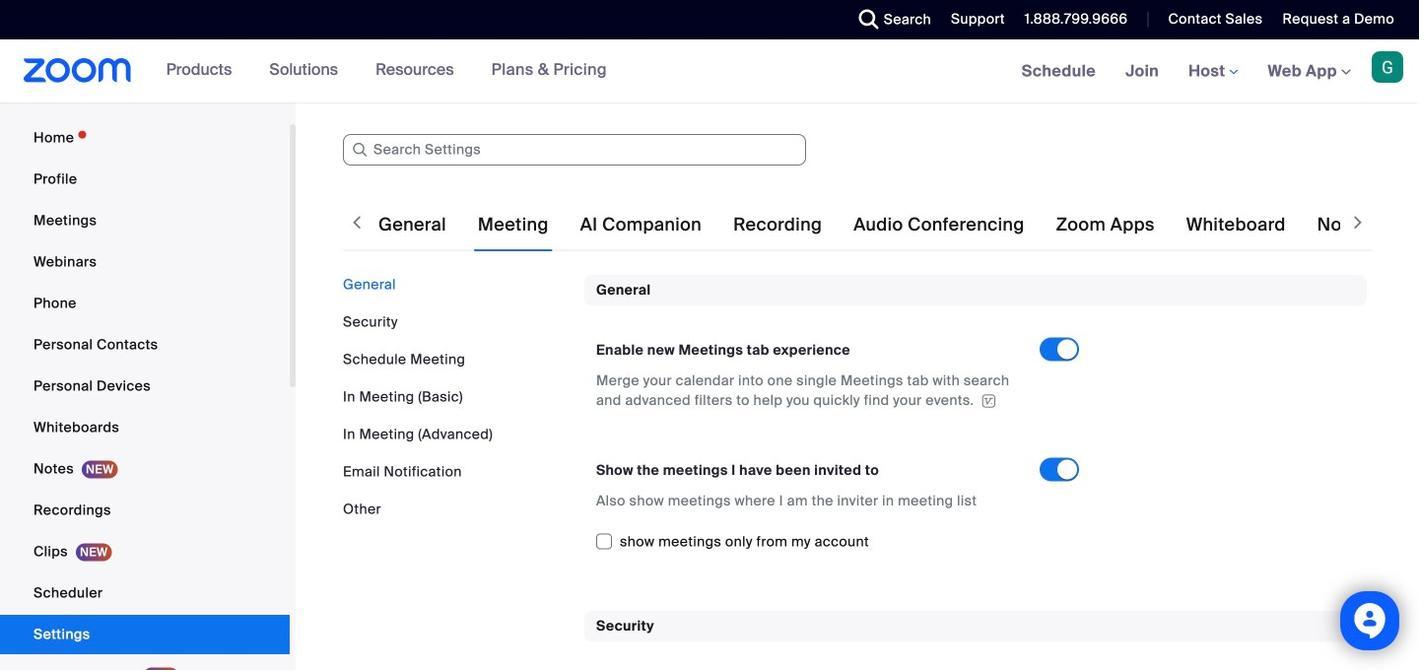 Task type: vqa. For each thing, say whether or not it's contained in the screenshot.
bottom 'tablet,'
no



Task type: locate. For each thing, give the bounding box(es) containing it.
security element
[[584, 611, 1367, 670]]

personal menu menu
[[0, 118, 290, 670]]

banner
[[0, 39, 1419, 104]]

menu bar
[[343, 275, 570, 519]]

meetings navigation
[[1007, 39, 1419, 104]]

scroll left image
[[347, 213, 367, 233]]

product information navigation
[[151, 39, 622, 103]]



Task type: describe. For each thing, give the bounding box(es) containing it.
general element
[[584, 275, 1367, 579]]

zoom logo image
[[24, 58, 132, 83]]

profile picture image
[[1372, 51, 1403, 83]]

tabs of my account settings page tab list
[[375, 197, 1419, 252]]

scroll right image
[[1348, 213, 1368, 233]]

Search Settings text field
[[343, 134, 806, 166]]



